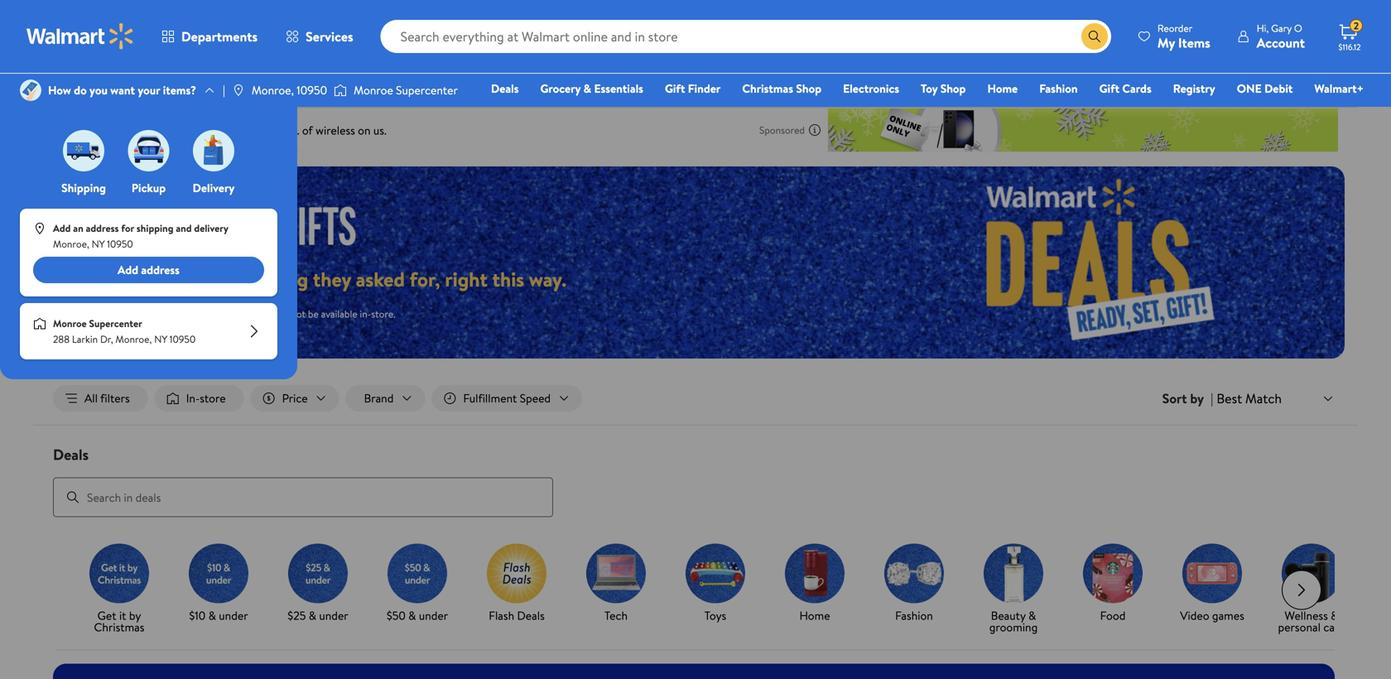 Task type: vqa. For each thing, say whether or not it's contained in the screenshot.
the right NY
yes



Task type: describe. For each thing, give the bounding box(es) containing it.
everything
[[215, 265, 308, 293]]

items
[[1178, 34, 1211, 52]]

address inside add an address for shipping and delivery monroe, ny 10950
[[86, 221, 119, 235]]

shop twenty-five dollars and under. image
[[288, 544, 348, 603]]

add address
[[118, 262, 180, 278]]

your
[[138, 82, 160, 98]]

how
[[48, 82, 71, 98]]

services
[[306, 27, 353, 46]]

how do you want your items?
[[48, 82, 196, 98]]

departments
[[181, 27, 258, 46]]

0 vertical spatial christmas
[[742, 80, 793, 96]]

account
[[1257, 34, 1305, 52]]

in-store
[[186, 390, 226, 406]]

| inside sort and filter section element
[[1211, 389, 1214, 407]]

no
[[148, 307, 161, 321]]

$50 & under link
[[374, 544, 460, 625]]

monroe for monroe supercenter
[[354, 82, 393, 98]]

$25 & under link
[[275, 544, 361, 625]]

add address button
[[33, 257, 264, 283]]

flash deals
[[489, 608, 545, 624]]

registry link
[[1166, 80, 1223, 97]]

under for $50 & under
[[419, 608, 448, 624]]

you
[[89, 82, 108, 98]]

food
[[1100, 608, 1126, 624]]

not
[[291, 307, 306, 321]]

grooming
[[989, 619, 1038, 635]]

 image for monroe, 10950
[[232, 84, 245, 97]]

one
[[1237, 80, 1262, 96]]

shop toys. image
[[686, 544, 745, 603]]

& for $10
[[208, 608, 216, 624]]

and
[[176, 221, 192, 235]]

Search search field
[[381, 20, 1111, 53]]

right
[[445, 265, 488, 293]]

on
[[189, 265, 210, 293]]

beauty & grooming
[[989, 608, 1038, 635]]

they
[[313, 265, 351, 293]]

an
[[73, 221, 83, 235]]

10950 inside add an address for shipping and delivery monroe, ny 10950
[[107, 237, 133, 251]]

be
[[308, 307, 319, 321]]

deals inside the flash deals link
[[517, 608, 545, 624]]

monroe, 10950
[[252, 82, 327, 98]]

delivery button
[[190, 126, 238, 196]]

Deals search field
[[33, 444, 1358, 517]]

shop for toy shop
[[941, 80, 966, 96]]

get
[[97, 608, 116, 624]]

in-store button
[[155, 385, 244, 412]]

fashion image
[[884, 544, 944, 603]]

christmas shop
[[742, 80, 822, 96]]

0 vertical spatial monroe,
[[252, 82, 294, 98]]

video games
[[1180, 608, 1245, 624]]

 image left while
[[33, 317, 46, 331]]

tech link
[[573, 544, 659, 625]]

games
[[1212, 608, 1245, 624]]

& for wellness
[[1331, 608, 1339, 624]]

next slide for chipmodulewithimages list image
[[1282, 570, 1322, 610]]

gift for gift finder
[[665, 80, 685, 96]]

shop wellness and self-care. image
[[1282, 544, 1342, 603]]

1 horizontal spatial walmart black friday deals for days image
[[872, 166, 1345, 359]]

gift finder
[[665, 80, 721, 96]]

$25 & under
[[288, 608, 348, 624]]

beauty
[[991, 608, 1026, 624]]

hi, gary o account
[[1257, 21, 1305, 52]]

pickup button
[[125, 126, 173, 196]]

sort by |
[[1162, 389, 1214, 407]]

ny inside monroe supercenter 288 larkin dr, monroe, ny 10950
[[154, 332, 167, 346]]

gift finder link
[[658, 80, 728, 97]]

walmart+ link
[[1307, 80, 1371, 97]]

electronics
[[843, 80, 899, 96]]

may
[[271, 307, 289, 321]]

reorder
[[1158, 21, 1193, 35]]

 image for delivery
[[193, 130, 234, 171]]

toys
[[705, 608, 726, 624]]

registry
[[1173, 80, 1216, 96]]

flash
[[489, 608, 514, 624]]

gary
[[1271, 21, 1292, 35]]

1 vertical spatial fashion link
[[871, 544, 957, 625]]

walmart image
[[27, 23, 134, 50]]

add for add address
[[118, 262, 138, 278]]

items?
[[163, 82, 196, 98]]

flash deals link
[[474, 544, 560, 625]]

available
[[321, 307, 357, 321]]

shop video games. image
[[1183, 544, 1242, 603]]

ny inside add an address for shipping and delivery monroe, ny 10950
[[92, 237, 105, 251]]

reorder my items
[[1158, 21, 1211, 52]]

delivery
[[194, 221, 228, 235]]

tech
[[605, 608, 628, 624]]

filters
[[100, 390, 130, 406]]

dr,
[[100, 332, 113, 346]]

0 horizontal spatial walmart black friday deals for days image
[[66, 204, 371, 245]]

shop beauty and grooming. image
[[984, 544, 1043, 603]]

monroe, inside add an address for shipping and delivery monroe, ny 10950
[[53, 237, 89, 251]]

video
[[1180, 608, 1210, 624]]

beauty & grooming link
[[971, 544, 1057, 637]]

get it by christmas link
[[76, 544, 162, 637]]

while
[[66, 307, 90, 321]]

monroe supercenter
[[354, 82, 458, 98]]

supplies
[[93, 307, 127, 321]]

1 horizontal spatial fashion link
[[1032, 80, 1085, 97]]

wellness & personal care link
[[1269, 544, 1355, 637]]

want
[[110, 82, 135, 98]]

$116.12
[[1339, 41, 1361, 53]]

do
[[74, 82, 87, 98]]

shipping button
[[60, 126, 108, 196]]

$50 & under
[[387, 608, 448, 624]]

all filters
[[84, 390, 130, 406]]



Task type: locate. For each thing, give the bounding box(es) containing it.
gift cards
[[1099, 80, 1152, 96]]

fashion
[[1040, 80, 1078, 96], [895, 608, 933, 624]]

2 vertical spatial 10950
[[169, 332, 196, 346]]

major
[[66, 265, 116, 293]]

shop
[[796, 80, 822, 96], [941, 80, 966, 96]]

one debit
[[1237, 80, 1293, 96]]

$10 & under
[[189, 608, 248, 624]]

walmart black friday deals for days image
[[872, 166, 1345, 359], [66, 204, 371, 245]]

supercenter up dr,
[[89, 316, 142, 331]]

under right $50
[[419, 608, 448, 624]]

under for $25 & under
[[319, 608, 348, 624]]

checks.
[[182, 307, 214, 321]]

& right grocery
[[584, 80, 591, 96]]

0 vertical spatial monroe
[[354, 82, 393, 98]]

0 vertical spatial fashion link
[[1032, 80, 1085, 97]]

2
[[1354, 19, 1359, 33]]

all
[[84, 390, 98, 406]]

1 vertical spatial by
[[129, 608, 141, 624]]

2 gift from the left
[[1099, 80, 1120, 96]]

 image
[[334, 82, 347, 99], [232, 84, 245, 97], [63, 130, 104, 171], [128, 130, 169, 171], [193, 130, 234, 171], [33, 222, 46, 235], [33, 317, 46, 331]]

$50
[[387, 608, 406, 624]]

departments button
[[147, 17, 272, 56]]

asked
[[356, 265, 405, 293]]

shop tech. image
[[586, 544, 646, 603]]

monroe, down 'services' dropdown button
[[252, 82, 294, 98]]

deals link
[[484, 80, 526, 97]]

0 vertical spatial address
[[86, 221, 119, 235]]

add an address for shipping and delivery monroe, ny 10950
[[53, 221, 228, 251]]

shop for christmas shop
[[796, 80, 822, 96]]

1 under from the left
[[219, 608, 248, 624]]

1 gift from the left
[[665, 80, 685, 96]]

0 horizontal spatial fashion
[[895, 608, 933, 624]]

under right $25
[[319, 608, 348, 624]]

fashion down the fashion image on the bottom right of the page
[[895, 608, 933, 624]]

0 horizontal spatial by
[[129, 608, 141, 624]]

gift
[[665, 80, 685, 96], [1099, 80, 1120, 96]]

1 vertical spatial ny
[[154, 332, 167, 346]]

0 horizontal spatial ny
[[92, 237, 105, 251]]

add inside button
[[118, 262, 138, 278]]

0 vertical spatial home
[[988, 80, 1018, 96]]

it
[[119, 608, 126, 624]]

personal
[[1278, 619, 1321, 635]]

Search in deals search field
[[53, 478, 553, 517]]

0 horizontal spatial shop
[[796, 80, 822, 96]]

store.
[[371, 307, 395, 321]]

1 horizontal spatial supercenter
[[396, 82, 458, 98]]

1 vertical spatial 10950
[[107, 237, 133, 251]]

all filters button
[[53, 385, 148, 412]]

1 horizontal spatial |
[[1211, 389, 1214, 407]]

search icon image
[[1088, 30, 1101, 43]]

2 shop from the left
[[941, 80, 966, 96]]

0 horizontal spatial gift
[[665, 80, 685, 96]]

1 horizontal spatial 10950
[[169, 332, 196, 346]]

1 vertical spatial supercenter
[[89, 316, 142, 331]]

video games link
[[1169, 544, 1255, 625]]

1 horizontal spatial gift
[[1099, 80, 1120, 96]]

10950
[[297, 82, 327, 98], [107, 237, 133, 251], [169, 332, 196, 346]]

1 horizontal spatial fashion
[[1040, 80, 1078, 96]]

& for grocery
[[584, 80, 591, 96]]

3 under from the left
[[419, 608, 448, 624]]

0 vertical spatial home link
[[980, 80, 1025, 97]]

food link
[[1070, 544, 1156, 625]]

1 vertical spatial home
[[800, 608, 830, 624]]

deals up search image
[[53, 444, 89, 465]]

in-
[[186, 390, 200, 406]]

monroe, down last.
[[116, 332, 152, 346]]

store
[[200, 390, 226, 406]]

by right sort
[[1190, 389, 1204, 407]]

gift for gift cards
[[1099, 80, 1120, 96]]

 image
[[20, 80, 41, 101]]

1 horizontal spatial ny
[[154, 332, 167, 346]]

0 vertical spatial deals
[[491, 80, 519, 96]]

monroe down 'services' dropdown button
[[354, 82, 393, 98]]

monroe inside monroe supercenter 288 larkin dr, monroe, ny 10950
[[53, 316, 87, 331]]

0 vertical spatial supercenter
[[396, 82, 458, 98]]

deals inside deals link
[[491, 80, 519, 96]]

1 vertical spatial |
[[1211, 389, 1214, 407]]

address inside button
[[141, 262, 180, 278]]

1 vertical spatial monroe,
[[53, 237, 89, 251]]

Walmart Site-Wide search field
[[381, 20, 1111, 53]]

 image for pickup
[[128, 130, 169, 171]]

home
[[988, 80, 1018, 96], [800, 608, 830, 624]]

1 vertical spatial deals
[[53, 444, 89, 465]]

home down home image
[[800, 608, 830, 624]]

0 horizontal spatial under
[[219, 608, 248, 624]]

0 horizontal spatial 10950
[[107, 237, 133, 251]]

add inside add an address for shipping and delivery monroe, ny 10950
[[53, 221, 71, 235]]

0 horizontal spatial monroe
[[53, 316, 87, 331]]

1 shop from the left
[[796, 80, 822, 96]]

$10 & under link
[[176, 544, 262, 625]]

|
[[223, 82, 225, 98], [1211, 389, 1214, 407]]

1 horizontal spatial christmas
[[742, 80, 793, 96]]

0 horizontal spatial |
[[223, 82, 225, 98]]

grocery & essentials
[[540, 80, 643, 96]]

hi,
[[1257, 21, 1269, 35]]

& right beauty
[[1029, 608, 1036, 624]]

0 horizontal spatial fashion link
[[871, 544, 957, 625]]

monroe, down an
[[53, 237, 89, 251]]

gift inside "link"
[[665, 80, 685, 96]]

toy
[[921, 80, 938, 96]]

 image inside shipping button
[[63, 130, 104, 171]]

under for $10 & under
[[219, 608, 248, 624]]

deals inside deals search field
[[53, 444, 89, 465]]

2 vertical spatial monroe,
[[116, 332, 152, 346]]

by right it
[[129, 608, 141, 624]]

address
[[86, 221, 119, 235], [141, 262, 180, 278]]

1 horizontal spatial shop
[[941, 80, 966, 96]]

1 vertical spatial monroe
[[53, 316, 87, 331]]

0 horizontal spatial christmas
[[94, 619, 144, 635]]

cards
[[1122, 80, 1152, 96]]

0 vertical spatial by
[[1190, 389, 1204, 407]]

monroe for monroe supercenter 288 larkin dr, monroe, ny 10950
[[53, 316, 87, 331]]

 image for monroe supercenter
[[334, 82, 347, 99]]

& right $50
[[408, 608, 416, 624]]

one debit link
[[1230, 80, 1301, 97]]

0 vertical spatial ny
[[92, 237, 105, 251]]

0 horizontal spatial home
[[800, 608, 830, 624]]

supercenter for monroe supercenter 288 larkin dr, monroe, ny 10950
[[89, 316, 142, 331]]

& for beauty
[[1029, 608, 1036, 624]]

 image up shipping
[[63, 130, 104, 171]]

10950 inside monroe supercenter 288 larkin dr, monroe, ny 10950
[[169, 332, 196, 346]]

1 vertical spatial christmas
[[94, 619, 144, 635]]

& inside wellness & personal care
[[1331, 608, 1339, 624]]

savings
[[121, 265, 184, 293]]

essentials
[[594, 80, 643, 96]]

home image
[[785, 544, 845, 603]]

monroe,
[[252, 82, 294, 98], [53, 237, 89, 251], [116, 332, 152, 346]]

10950 down 'services' dropdown button
[[297, 82, 327, 98]]

delivery
[[193, 180, 235, 196]]

& right $25
[[309, 608, 316, 624]]

gift left cards
[[1099, 80, 1120, 96]]

1 horizontal spatial home link
[[980, 80, 1025, 97]]

2 vertical spatial deals
[[517, 608, 545, 624]]

items
[[245, 307, 269, 321]]

add for add an address for shipping and delivery monroe, ny 10950
[[53, 221, 71, 235]]

monroe, inside monroe supercenter 288 larkin dr, monroe, ny 10950
[[116, 332, 152, 346]]

1 horizontal spatial monroe
[[354, 82, 393, 98]]

1 vertical spatial home link
[[772, 544, 858, 625]]

1 horizontal spatial under
[[319, 608, 348, 624]]

ny down no
[[154, 332, 167, 346]]

last.
[[129, 307, 146, 321]]

by inside get it by christmas
[[129, 608, 141, 624]]

flash deals image
[[487, 544, 547, 603]]

$10
[[189, 608, 206, 624]]

monroe up 288
[[53, 316, 87, 331]]

supercenter for monroe supercenter
[[396, 82, 458, 98]]

2 horizontal spatial under
[[419, 608, 448, 624]]

deals left grocery
[[491, 80, 519, 96]]

monroe
[[354, 82, 393, 98], [53, 316, 87, 331]]

2 horizontal spatial 10950
[[297, 82, 327, 98]]

2 horizontal spatial monroe,
[[252, 82, 294, 98]]

1 horizontal spatial address
[[141, 262, 180, 278]]

0 vertical spatial add
[[53, 221, 71, 235]]

288
[[53, 332, 70, 346]]

& for $50
[[408, 608, 416, 624]]

get gifts in time for christmas. image
[[89, 544, 149, 603]]

shipping
[[136, 221, 173, 235]]

supercenter left deals link
[[396, 82, 458, 98]]

debit
[[1265, 80, 1293, 96]]

under right '$10'
[[219, 608, 248, 624]]

0 horizontal spatial monroe,
[[53, 237, 89, 251]]

ny up major
[[92, 237, 105, 251]]

 image for shipping
[[63, 130, 104, 171]]

deals right flash at the bottom
[[517, 608, 545, 624]]

way.
[[529, 265, 566, 293]]

gift cards link
[[1092, 80, 1159, 97]]

shop up "sponsored"
[[796, 80, 822, 96]]

deals
[[491, 80, 519, 96], [53, 444, 89, 465], [517, 608, 545, 624]]

& inside beauty & grooming
[[1029, 608, 1036, 624]]

electronics link
[[836, 80, 907, 97]]

pickup
[[132, 180, 166, 196]]

 image left an
[[33, 222, 46, 235]]

ny
[[92, 237, 105, 251], [154, 332, 167, 346]]

1 horizontal spatial add
[[118, 262, 138, 278]]

shop right toy
[[941, 80, 966, 96]]

gift left finder at the top of page
[[665, 80, 685, 96]]

10950 down rain
[[169, 332, 196, 346]]

 image right monroe, 10950 in the top of the page
[[334, 82, 347, 99]]

shop food image
[[1083, 544, 1143, 603]]

& inside 'link'
[[584, 80, 591, 96]]

2 under from the left
[[319, 608, 348, 624]]

christmas up "sponsored"
[[742, 80, 793, 96]]

shop ten dollars and under. image
[[189, 544, 248, 603]]

grocery
[[540, 80, 581, 96]]

0 vertical spatial 10950
[[297, 82, 327, 98]]

o
[[1294, 21, 1303, 35]]

address right an
[[86, 221, 119, 235]]

toy shop
[[921, 80, 966, 96]]

| right sort
[[1211, 389, 1214, 407]]

larkin
[[72, 332, 98, 346]]

rain
[[164, 307, 180, 321]]

shop fifty dollars and under. image
[[388, 544, 447, 603]]

| right 'items?'
[[223, 82, 225, 98]]

monroe supercenter 288 larkin dr, monroe, ny 10950
[[53, 316, 196, 346]]

& for $25
[[309, 608, 316, 624]]

1 horizontal spatial by
[[1190, 389, 1204, 407]]

1 vertical spatial address
[[141, 262, 180, 278]]

toys link
[[672, 544, 759, 625]]

sort and filter section element
[[33, 372, 1358, 425]]

sponsored
[[759, 123, 805, 137]]

 image up pickup
[[128, 130, 169, 171]]

1 vertical spatial fashion
[[895, 608, 933, 624]]

1 horizontal spatial home
[[988, 80, 1018, 96]]

add down add an address for shipping and delivery monroe, ny 10950
[[118, 262, 138, 278]]

0 horizontal spatial address
[[86, 221, 119, 235]]

wellness & personal care
[[1278, 608, 1345, 635]]

0 horizontal spatial add
[[53, 221, 71, 235]]

10950 down for on the left
[[107, 237, 133, 251]]

in-
[[360, 307, 371, 321]]

0 horizontal spatial supercenter
[[89, 316, 142, 331]]

 image inside pickup button
[[128, 130, 169, 171]]

 image up delivery
[[193, 130, 234, 171]]

0 vertical spatial fashion
[[1040, 80, 1078, 96]]

$25
[[288, 608, 306, 624]]

add left an
[[53, 221, 71, 235]]

1 horizontal spatial monroe,
[[116, 332, 152, 346]]

& right '$10'
[[208, 608, 216, 624]]

this
[[492, 265, 524, 293]]

 image inside delivery button
[[193, 130, 234, 171]]

my
[[1158, 34, 1175, 52]]

supercenter
[[396, 82, 458, 98], [89, 316, 142, 331]]

christmas
[[742, 80, 793, 96], [94, 619, 144, 635]]

services button
[[272, 17, 367, 56]]

by inside sort and filter section element
[[1190, 389, 1204, 407]]

0 horizontal spatial home link
[[772, 544, 858, 625]]

0 vertical spatial |
[[223, 82, 225, 98]]

by
[[1190, 389, 1204, 407], [129, 608, 141, 624]]

& right wellness at the right bottom
[[1331, 608, 1339, 624]]

supercenter inside monroe supercenter 288 larkin dr, monroe, ny 10950
[[89, 316, 142, 331]]

christmas shop link
[[735, 80, 829, 97]]

get it by christmas
[[94, 608, 144, 635]]

home right toy shop link
[[988, 80, 1018, 96]]

address down add an address for shipping and delivery monroe, ny 10950
[[141, 262, 180, 278]]

add
[[53, 221, 71, 235], [118, 262, 138, 278]]

 image left monroe, 10950 in the top of the page
[[232, 84, 245, 97]]

fashion left gift cards
[[1040, 80, 1078, 96]]

search image
[[66, 491, 80, 504]]

for,
[[410, 265, 440, 293]]

christmas down get gifts in time for christmas. image
[[94, 619, 144, 635]]

1 vertical spatial add
[[118, 262, 138, 278]]



